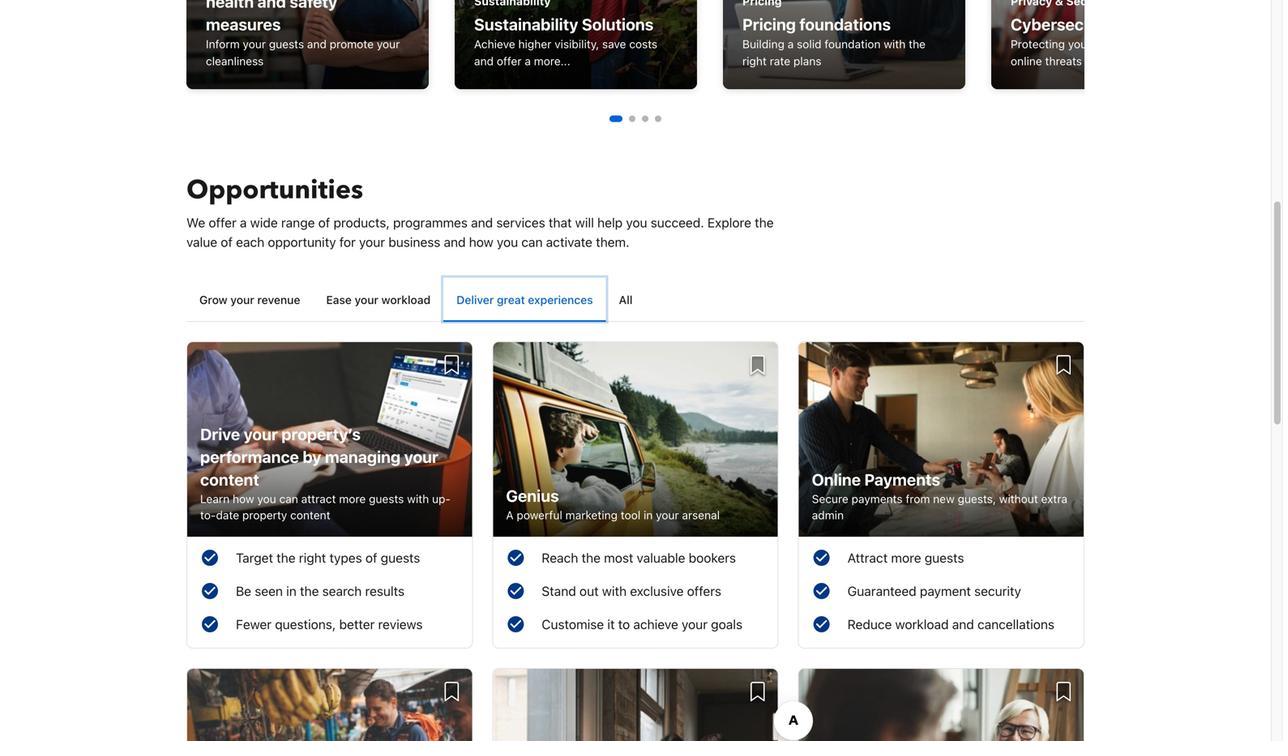 Task type: vqa. For each thing, say whether or not it's contained in the screenshot.
visibility,
yes



Task type: describe. For each thing, give the bounding box(es) containing it.
building
[[743, 37, 785, 51]]

date
[[216, 509, 239, 522]]

costs
[[630, 37, 658, 51]]

genius link
[[506, 486, 559, 505]]

2 horizontal spatial of
[[366, 550, 378, 566]]

deliver great experiences button
[[444, 278, 606, 321]]

frrf image
[[992, 0, 1234, 89]]

check circle outline image for attract more guests
[[812, 548, 832, 570]]

fewer questions, better reviews
[[236, 617, 423, 632]]

pricing foundations building a solid foundation with the right rate plans
[[743, 15, 926, 68]]

products,
[[334, 215, 390, 230]]

sustainability solutions achieve higher visibility, save costs and offer a more...
[[474, 15, 658, 68]]

more inside the 'drive your property's performance by managing your content learn how you can attract more guests with up- to-date property content'
[[339, 492, 366, 505]]

your up up-
[[404, 447, 439, 466]]

foundations
[[800, 15, 891, 34]]

check circle outline image
[[200, 615, 220, 637]]

visibility,
[[555, 37, 599, 51]]

that
[[549, 215, 572, 230]]

workload inside button
[[382, 293, 431, 306]]

managing
[[325, 447, 401, 466]]

pricing foundations image
[[723, 0, 966, 89]]

guests,
[[958, 492, 997, 505]]

deliver great experiences
[[457, 293, 593, 306]]

the left search
[[300, 583, 319, 599]]

threats
[[1046, 54, 1083, 68]]

customise
[[542, 617, 604, 632]]

booking.com_131021_flat_271.jpg image
[[455, 0, 697, 89]]

extra
[[1042, 492, 1068, 505]]

1 vertical spatial content
[[290, 509, 331, 522]]

reduce workload and cancellations
[[848, 617, 1055, 632]]

and inside inform your guests and promote your cleanliness
[[307, 37, 327, 51]]

pricing
[[743, 15, 796, 34]]

bookers
[[689, 550, 736, 566]]

drive your property's performance by managing your content learn how you can attract more guests with up- to-date property content
[[200, 424, 451, 522]]

offers
[[687, 583, 722, 599]]

opportunities
[[187, 172, 363, 208]]

stand out with exclusive offers
[[542, 583, 722, 599]]

will
[[576, 215, 594, 230]]

payment
[[920, 583, 971, 599]]

fewer
[[236, 617, 272, 632]]

all button
[[606, 278, 646, 321]]

to-
[[200, 509, 216, 522]]

results
[[365, 583, 405, 599]]

better
[[339, 617, 375, 632]]

business inside cybersecurity protecting your business against online threats
[[1095, 37, 1141, 51]]

with inside the 'drive your property's performance by managing your content learn how you can attract more guests with up- to-date property content'
[[407, 492, 429, 505]]

1 horizontal spatial more
[[892, 550, 922, 566]]

0 vertical spatial of
[[318, 215, 330, 230]]

a inside sustainability solutions achieve higher visibility, save costs and offer a more...
[[525, 54, 531, 68]]

your inside the opportunities we offer a wide range of products, programmes and services that will help you succeed. explore the value of each opportunity for your business and how you can activate them.
[[359, 234, 385, 250]]

1 save image from the top
[[1057, 355, 1071, 375]]

rate
[[770, 54, 791, 68]]

all
[[619, 293, 633, 306]]

opportunities we offer a wide range of products, programmes and services that will help you succeed. explore the value of each opportunity for your business and how you can activate them.
[[187, 172, 774, 250]]

against
[[1144, 37, 1182, 51]]

security
[[975, 583, 1022, 599]]

2 vertical spatial with
[[602, 583, 627, 599]]

the left the most
[[582, 550, 601, 566]]

payments
[[852, 492, 903, 505]]

offer inside sustainability solutions achieve higher visibility, save costs and offer a more...
[[497, 54, 522, 68]]

we
[[187, 215, 205, 230]]

seen
[[255, 583, 283, 599]]

cancellations
[[978, 617, 1055, 632]]

more...
[[534, 54, 571, 68]]

goals
[[711, 617, 743, 632]]

guaranteed payment security
[[848, 583, 1022, 599]]

your inside cybersecurity protecting your business against online threats
[[1069, 37, 1092, 51]]

your up cleanliness
[[243, 37, 266, 51]]

property
[[242, 509, 287, 522]]

in inside genius a powerful marketing tool in your arsenal
[[644, 509, 653, 522]]

check circle outline image for guaranteed payment security
[[812, 581, 832, 603]]

it
[[608, 617, 615, 632]]

attract more guests
[[848, 550, 965, 566]]

great
[[497, 293, 525, 306]]

the right target
[[277, 550, 296, 566]]

0 horizontal spatial of
[[221, 234, 233, 250]]

a
[[506, 509, 514, 522]]

1 horizontal spatial you
[[497, 234, 518, 250]]

your right grow
[[231, 293, 254, 306]]

guests inside the 'drive your property's performance by managing your content learn how you can attract more guests with up- to-date property content'
[[369, 492, 404, 505]]

and down programmes
[[444, 234, 466, 250]]

higher
[[519, 37, 552, 51]]

your right promote
[[377, 37, 400, 51]]

can activate
[[522, 234, 593, 250]]

1 vertical spatial right
[[299, 550, 326, 566]]

be
[[236, 583, 251, 599]]

them.
[[596, 234, 630, 250]]

solutions
[[582, 15, 654, 34]]

plans
[[794, 54, 822, 68]]

inform
[[206, 37, 240, 51]]

property's
[[282, 424, 361, 443]]

genius a powerful marketing tool in your arsenal
[[506, 486, 720, 522]]

types
[[330, 550, 362, 566]]

a for pricing
[[788, 37, 794, 51]]

cleanliness
[[206, 54, 264, 68]]

drive
[[200, 424, 240, 443]]

online payments link
[[812, 470, 941, 489]]

search
[[322, 583, 362, 599]]

2 horizontal spatial you
[[626, 215, 648, 230]]



Task type: locate. For each thing, give the bounding box(es) containing it.
with inside pricing foundations building a solid foundation with the right rate plans
[[884, 37, 906, 51]]

booking.com extranet image
[[187, 342, 472, 537]]

1 vertical spatial business
[[389, 234, 441, 250]]

1 horizontal spatial with
[[602, 583, 627, 599]]

grow
[[200, 293, 228, 306]]

content
[[200, 470, 259, 489], [290, 509, 331, 522]]

and left promote
[[307, 37, 327, 51]]

of right types
[[366, 550, 378, 566]]

help
[[598, 215, 623, 230]]

questions,
[[275, 617, 336, 632]]

0 horizontal spatial content
[[200, 470, 259, 489]]

guests up payment
[[925, 550, 965, 566]]

1 horizontal spatial right
[[743, 54, 767, 68]]

check circle outline image for reach the most valuable bookers
[[506, 548, 526, 570]]

business down programmes
[[389, 234, 441, 250]]

in right seen
[[286, 583, 297, 599]]

ease
[[326, 293, 352, 306]]

reach the most valuable bookers
[[542, 550, 736, 566]]

1 vertical spatial offer
[[209, 215, 237, 230]]

reviews
[[378, 617, 423, 632]]

tab list
[[187, 116, 1085, 122], [187, 278, 1085, 322]]

how up the date
[[233, 492, 254, 505]]

exclusive
[[630, 583, 684, 599]]

your left arsenal
[[656, 509, 679, 522]]

revenue
[[257, 293, 300, 306]]

learn
[[200, 492, 230, 505]]

achieve
[[634, 617, 679, 632]]

0 vertical spatial tab list
[[187, 116, 1085, 122]]

0 horizontal spatial in
[[286, 583, 297, 599]]

2 vertical spatial you
[[257, 492, 276, 505]]

guests right inform
[[269, 37, 304, 51]]

grow your revenue button
[[187, 278, 313, 321]]

promote
[[330, 37, 374, 51]]

2 horizontal spatial with
[[884, 37, 906, 51]]

foundation
[[825, 37, 881, 51]]

right
[[743, 54, 767, 68], [299, 550, 326, 566]]

check circle outline image left reach
[[506, 548, 526, 570]]

solid
[[797, 37, 822, 51]]

without
[[1000, 492, 1039, 505]]

of
[[318, 215, 330, 230], [221, 234, 233, 250], [366, 550, 378, 566]]

check circle outline image for be seen in the search results
[[200, 581, 220, 603]]

a up each
[[240, 215, 247, 230]]

a
[[788, 37, 794, 51], [525, 54, 531, 68], [240, 215, 247, 230]]

payments image
[[799, 342, 1084, 537]]

your up performance
[[244, 424, 278, 443]]

stand
[[542, 583, 576, 599]]

range
[[281, 215, 315, 230]]

check circle outline image down to- on the bottom left
[[200, 548, 220, 570]]

new genius.jpg image
[[493, 342, 778, 537]]

1 vertical spatial save image
[[1057, 682, 1071, 701]]

can
[[279, 492, 298, 505]]

achieve
[[474, 37, 516, 51]]

attract
[[848, 550, 888, 566]]

workload down guaranteed payment security
[[896, 617, 949, 632]]

for
[[340, 234, 356, 250]]

how inside the opportunities we offer a wide range of products, programmes and services that will help you succeed. explore the value of each opportunity for your business and how you can activate them.
[[469, 234, 494, 250]]

save
[[603, 37, 626, 51]]

0 horizontal spatial how
[[233, 492, 254, 505]]

a left solid
[[788, 37, 794, 51]]

the right 'explore'
[[755, 215, 774, 230]]

out
[[580, 583, 599, 599]]

from
[[906, 492, 931, 505]]

1 vertical spatial of
[[221, 234, 233, 250]]

more right "attract"
[[892, 550, 922, 566]]

protecting
[[1011, 37, 1066, 51]]

0 horizontal spatial right
[[299, 550, 326, 566]]

1 horizontal spatial of
[[318, 215, 330, 230]]

check circle outline image for target the right types of guests
[[200, 548, 220, 570]]

your right ease
[[355, 293, 379, 306]]

a inside the opportunities we offer a wide range of products, programmes and services that will help you succeed. explore the value of each opportunity for your business and how you can activate them.
[[240, 215, 247, 230]]

check circle outline image for customise it to achieve your goals
[[506, 615, 526, 637]]

and down achieve
[[474, 54, 494, 68]]

0 horizontal spatial business
[[389, 234, 441, 250]]

0 horizontal spatial you
[[257, 492, 276, 505]]

offer down achieve
[[497, 54, 522, 68]]

business left the against
[[1095, 37, 1141, 51]]

guests up results
[[381, 550, 420, 566]]

powerful
[[517, 509, 563, 522]]

workload
[[382, 293, 431, 306], [896, 617, 949, 632]]

2 vertical spatial of
[[366, 550, 378, 566]]

0 vertical spatial offer
[[497, 54, 522, 68]]

0 vertical spatial with
[[884, 37, 906, 51]]

secure
[[812, 492, 849, 505]]

0 horizontal spatial a
[[240, 215, 247, 230]]

most
[[604, 550, 634, 566]]

save image
[[1057, 355, 1071, 375], [1057, 682, 1071, 701]]

check circle outline image for stand out with exclusive offers
[[506, 581, 526, 603]]

and inside sustainability solutions achieve higher visibility, save costs and offer a more...
[[474, 54, 494, 68]]

services
[[497, 215, 546, 230]]

2 save image from the top
[[1057, 682, 1071, 701]]

in
[[644, 509, 653, 522], [286, 583, 297, 599]]

wide
[[250, 215, 278, 230]]

0 vertical spatial more
[[339, 492, 366, 505]]

ddd image
[[187, 0, 429, 89]]

workload right ease
[[382, 293, 431, 306]]

tab list down the costs on the top of page
[[187, 116, 1085, 122]]

check circle outline image for reduce workload and cancellations
[[812, 615, 832, 637]]

1 vertical spatial with
[[407, 492, 429, 505]]

1 horizontal spatial content
[[290, 509, 331, 522]]

content up learn at bottom
[[200, 470, 259, 489]]

0 vertical spatial a
[[788, 37, 794, 51]]

with left up-
[[407, 492, 429, 505]]

check circle outline image
[[200, 548, 220, 570], [506, 548, 526, 570], [812, 548, 832, 570], [200, 581, 220, 603], [506, 581, 526, 603], [812, 581, 832, 603], [506, 615, 526, 637], [812, 615, 832, 637]]

by
[[303, 447, 321, 466]]

how up deliver
[[469, 234, 494, 250]]

2 vertical spatial a
[[240, 215, 247, 230]]

value
[[187, 234, 217, 250]]

with right out at the left bottom of the page
[[602, 583, 627, 599]]

inform your guests and promote your cleanliness
[[206, 37, 400, 68]]

offer
[[497, 54, 522, 68], [209, 215, 237, 230]]

1 horizontal spatial how
[[469, 234, 494, 250]]

explore
[[708, 215, 752, 230]]

0 vertical spatial content
[[200, 470, 259, 489]]

of right range
[[318, 215, 330, 230]]

offer right we
[[209, 215, 237, 230]]

1 vertical spatial in
[[286, 583, 297, 599]]

0 horizontal spatial offer
[[209, 215, 237, 230]]

in right "tool"
[[644, 509, 653, 522]]

more
[[339, 492, 366, 505], [892, 550, 922, 566]]

admin
[[812, 509, 844, 522]]

0 vertical spatial save image
[[1057, 355, 1071, 375]]

guests inside inform your guests and promote your cleanliness
[[269, 37, 304, 51]]

attract
[[301, 492, 336, 505]]

you down services
[[497, 234, 518, 250]]

you right help
[[626, 215, 648, 230]]

your left goals
[[682, 617, 708, 632]]

your
[[243, 37, 266, 51], [377, 37, 400, 51], [1069, 37, 1092, 51], [359, 234, 385, 250], [231, 293, 254, 306], [355, 293, 379, 306], [244, 424, 278, 443], [404, 447, 439, 466], [656, 509, 679, 522], [682, 617, 708, 632]]

1 horizontal spatial offer
[[497, 54, 522, 68]]

1 vertical spatial tab list
[[187, 278, 1085, 322]]

0 vertical spatial you
[[626, 215, 648, 230]]

each
[[236, 234, 265, 250]]

of left each
[[221, 234, 233, 250]]

your up threats
[[1069, 37, 1092, 51]]

target the right types of guests
[[236, 550, 420, 566]]

1 horizontal spatial in
[[644, 509, 653, 522]]

1 vertical spatial workload
[[896, 617, 949, 632]]

programmes
[[393, 215, 468, 230]]

how inside the 'drive your property's performance by managing your content learn how you can attract more guests with up- to-date property content'
[[233, 492, 254, 505]]

check circle outline image down admin
[[812, 548, 832, 570]]

tab list containing grow your revenue
[[187, 278, 1085, 322]]

and down payment
[[953, 617, 975, 632]]

save image
[[445, 355, 459, 375], [751, 355, 765, 375], [445, 682, 459, 701], [751, 682, 765, 701]]

you
[[626, 215, 648, 230], [497, 234, 518, 250], [257, 492, 276, 505]]

1 horizontal spatial business
[[1095, 37, 1141, 51]]

right inside pricing foundations building a solid foundation with the right rate plans
[[743, 54, 767, 68]]

experiences
[[528, 293, 593, 306]]

customise it to achieve your goals
[[542, 617, 743, 632]]

guests down managing
[[369, 492, 404, 505]]

to
[[619, 617, 630, 632]]

the inside pricing foundations building a solid foundation with the right rate plans
[[909, 37, 926, 51]]

the inside the opportunities we offer a wide range of products, programmes and services that will help you succeed. explore the value of each opportunity for your business and how you can activate them.
[[755, 215, 774, 230]]

with
[[884, 37, 906, 51], [407, 492, 429, 505], [602, 583, 627, 599]]

performance
[[200, 447, 299, 466]]

check circle outline image up check circle outline icon at the bottom of the page
[[200, 581, 220, 603]]

0 horizontal spatial workload
[[382, 293, 431, 306]]

2 tab list from the top
[[187, 278, 1085, 322]]

0 vertical spatial right
[[743, 54, 767, 68]]

up-
[[432, 492, 451, 505]]

cybersecurity
[[1011, 15, 1120, 34]]

online
[[812, 470, 861, 489]]

the right foundation
[[909, 37, 926, 51]]

1 horizontal spatial a
[[525, 54, 531, 68]]

online payments secure payments from new guests, without extra admin
[[812, 470, 1068, 522]]

right left types
[[299, 550, 326, 566]]

and
[[307, 37, 327, 51], [474, 54, 494, 68], [471, 215, 493, 230], [444, 234, 466, 250], [953, 617, 975, 632]]

1 tab list from the top
[[187, 116, 1085, 122]]

the
[[909, 37, 926, 51], [755, 215, 774, 230], [277, 550, 296, 566], [582, 550, 601, 566], [300, 583, 319, 599]]

0 vertical spatial business
[[1095, 37, 1141, 51]]

1 vertical spatial you
[[497, 234, 518, 250]]

check circle outline image left stand
[[506, 581, 526, 603]]

a down higher
[[525, 54, 531, 68]]

valuable
[[637, 550, 686, 566]]

your inside genius a powerful marketing tool in your arsenal
[[656, 509, 679, 522]]

more right attract
[[339, 492, 366, 505]]

1 vertical spatial how
[[233, 492, 254, 505]]

check circle outline image left 'guaranteed'
[[812, 581, 832, 603]]

1 horizontal spatial workload
[[896, 617, 949, 632]]

genius
[[506, 486, 559, 505]]

1 vertical spatial a
[[525, 54, 531, 68]]

2 horizontal spatial a
[[788, 37, 794, 51]]

marketing
[[566, 509, 618, 522]]

you inside the 'drive your property's performance by managing your content learn how you can attract more guests with up- to-date property content'
[[257, 492, 276, 505]]

a inside pricing foundations building a solid foundation with the right rate plans
[[788, 37, 794, 51]]

check circle outline image left reduce at the bottom of page
[[812, 615, 832, 637]]

0 horizontal spatial more
[[339, 492, 366, 505]]

drive your property's performance by managing your content link
[[200, 424, 439, 489]]

payments
[[865, 470, 941, 489]]

0 vertical spatial workload
[[382, 293, 431, 306]]

1 vertical spatial more
[[892, 550, 922, 566]]

0 horizontal spatial with
[[407, 492, 429, 505]]

and left services
[[471, 215, 493, 230]]

your down the products,
[[359, 234, 385, 250]]

0 vertical spatial how
[[469, 234, 494, 250]]

with right foundation
[[884, 37, 906, 51]]

business inside the opportunities we offer a wide range of products, programmes and services that will help you succeed. explore the value of each opportunity for your business and how you can activate them.
[[389, 234, 441, 250]]

check circle outline image left customise on the bottom of page
[[506, 615, 526, 637]]

content down attract
[[290, 509, 331, 522]]

guaranteed
[[848, 583, 917, 599]]

business
[[1095, 37, 1141, 51], [389, 234, 441, 250]]

be seen in the search results
[[236, 583, 405, 599]]

arsenal
[[682, 509, 720, 522]]

offer inside the opportunities we offer a wide range of products, programmes and services that will help you succeed. explore the value of each opportunity for your business and how you can activate them.
[[209, 215, 237, 230]]

tab list down them.
[[187, 278, 1085, 322]]

0 vertical spatial in
[[644, 509, 653, 522]]

opportunity
[[268, 234, 336, 250]]

you up "property"
[[257, 492, 276, 505]]

how
[[469, 234, 494, 250], [233, 492, 254, 505]]

a for opportunities
[[240, 215, 247, 230]]

right down building
[[743, 54, 767, 68]]



